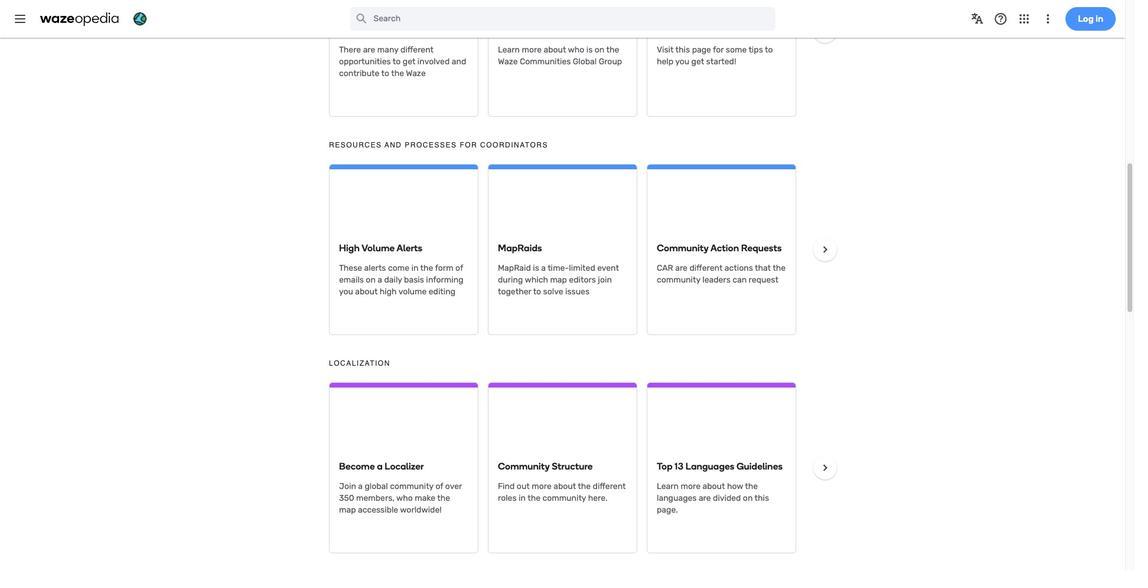 Task type: describe. For each thing, give the bounding box(es) containing it.
the inside car are different actions that the community leaders can request
[[773, 264, 786, 274]]

the inside join a global community of over 350 members, who make the map accessible worldwide!
[[437, 494, 450, 504]]

different inside car are different actions that the community leaders can request
[[690, 264, 723, 274]]

about inside learn more about who is on the waze communities global group
[[544, 45, 566, 55]]

0 vertical spatial in
[[411, 264, 418, 274]]

map inside mapraid is a time-limited event during which map editors join together to solve issues
[[550, 275, 567, 285]]

community staff
[[498, 24, 574, 36]]

is inside learn more about who is on the waze communities global group
[[586, 45, 593, 55]]

for for processes
[[460, 141, 477, 150]]

community roles link
[[339, 24, 417, 36]]

many
[[377, 45, 398, 55]]

mapraid
[[498, 264, 531, 274]]

communities inside learn more about who is on the waze communities global group
[[520, 57, 571, 67]]

the inside these alerts come in the form of emails on a daily basis informing you about high volume editing activities in your area.
[[420, 264, 433, 274]]

who inside join a global community of over 350 members, who make the map accessible worldwide!
[[396, 494, 413, 504]]

localizer
[[385, 461, 424, 473]]

become a localizer
[[339, 461, 424, 473]]

mapraids
[[498, 243, 542, 254]]

find out more about the different roles in the community here.
[[498, 482, 626, 504]]

community for community roles
[[339, 24, 391, 36]]

global
[[365, 482, 388, 492]]

waze inside there are many different opportunities to get involved and contribute to the waze community!
[[406, 69, 426, 79]]

community roles
[[339, 24, 417, 36]]

this inside visit this page for some tips to help you get started!
[[676, 45, 690, 55]]

daily
[[384, 275, 402, 285]]

editors
[[569, 275, 596, 285]]

high
[[339, 243, 360, 254]]

the inside learn more about how the languages are divided on this page.
[[745, 482, 758, 492]]

is inside mapraid is a time-limited event during which map editors join together to solve issues
[[533, 264, 539, 274]]

staff
[[552, 24, 574, 36]]

community action requests
[[657, 243, 782, 254]]

who inside learn more about who is on the waze communities global group
[[568, 45, 584, 55]]

which
[[525, 275, 548, 285]]

roles
[[498, 494, 517, 504]]

how
[[727, 482, 743, 492]]

over
[[445, 482, 462, 492]]

a inside join a global community of over 350 members, who make the map accessible worldwide!
[[358, 482, 363, 492]]

visit this page for some tips to help you get started!
[[657, 45, 773, 67]]

area.
[[404, 299, 423, 309]]

mapraid is a time-limited event during which map editors join together to solve issues
[[498, 264, 619, 297]]

1 horizontal spatial communities
[[678, 24, 737, 36]]

divided
[[713, 494, 741, 504]]

community inside find out more about the different roles in the community here.
[[543, 494, 586, 504]]

mapraids link
[[498, 243, 542, 254]]

new communities process
[[657, 24, 773, 36]]

high volume alerts link
[[339, 243, 423, 254]]

community!
[[339, 80, 386, 90]]

community structure
[[498, 461, 593, 473]]

high volume alerts
[[339, 243, 423, 254]]

there
[[339, 45, 361, 55]]

during
[[498, 275, 523, 285]]

community staff link
[[498, 24, 574, 36]]

some
[[726, 45, 747, 55]]

visit
[[657, 45, 674, 55]]

volume
[[362, 243, 395, 254]]

these alerts come in the form of emails on a daily basis informing you about high volume editing activities in your area.
[[339, 264, 463, 309]]

a up global
[[377, 461, 383, 473]]

time-
[[548, 264, 569, 274]]

1 vertical spatial and
[[385, 141, 402, 150]]

localization link
[[329, 360, 390, 368]]

there are many different opportunities to get involved and contribute to the waze community!
[[339, 45, 466, 90]]

on inside learn more about who is on the waze communities global group
[[595, 45, 604, 55]]

you inside visit this page for some tips to help you get started!
[[675, 57, 689, 67]]

leaders
[[702, 275, 731, 285]]

350
[[339, 494, 354, 504]]

about inside these alerts come in the form of emails on a daily basis informing you about high volume editing activities in your area.
[[355, 287, 378, 297]]

join a global community of over 350 members, who make the map accessible worldwide!
[[339, 482, 462, 516]]

languages
[[686, 461, 735, 473]]

you inside these alerts come in the form of emails on a daily basis informing you about high volume editing activities in your area.
[[339, 287, 353, 297]]

form
[[435, 264, 453, 274]]

in inside find out more about the different roles in the community here.
[[519, 494, 526, 504]]

a inside mapraid is a time-limited event during which map editors join together to solve issues
[[541, 264, 546, 274]]

resources and processes for coordinators
[[329, 141, 548, 150]]

learn for top
[[657, 482, 679, 492]]

global
[[573, 57, 597, 67]]

editing
[[429, 287, 455, 297]]

action
[[711, 243, 739, 254]]

about inside find out more about the different roles in the community here.
[[554, 482, 576, 492]]

event
[[597, 264, 619, 274]]

emails
[[339, 275, 364, 285]]

alerts
[[364, 264, 386, 274]]

resources
[[329, 141, 382, 150]]

1 vertical spatial in
[[376, 299, 383, 309]]

more for community
[[522, 45, 542, 55]]

page
[[692, 45, 711, 55]]

members,
[[356, 494, 395, 504]]

process
[[739, 24, 773, 36]]

different inside there are many different opportunities to get involved and contribute to the waze community!
[[401, 45, 434, 55]]

become a localizer link
[[339, 461, 424, 473]]

these
[[339, 264, 362, 274]]

informing
[[426, 275, 463, 285]]

to down many
[[393, 57, 401, 67]]

started!
[[706, 57, 736, 67]]

basis
[[404, 275, 424, 285]]

group
[[599, 57, 622, 67]]

community for community staff
[[498, 24, 550, 36]]

become
[[339, 461, 375, 473]]

page.
[[657, 506, 678, 516]]

request
[[749, 275, 778, 285]]

for for page
[[713, 45, 724, 55]]

join
[[598, 275, 612, 285]]



Task type: vqa. For each thing, say whether or not it's contained in the screenshot.
the rightmost the 'and'
yes



Task type: locate. For each thing, give the bounding box(es) containing it.
different up leaders on the top right
[[690, 264, 723, 274]]

1 horizontal spatial community
[[543, 494, 586, 504]]

about inside learn more about how the languages are divided on this page.
[[703, 482, 725, 492]]

can
[[733, 275, 747, 285]]

new
[[657, 24, 676, 36]]

the up group
[[606, 45, 619, 55]]

community up out
[[498, 461, 550, 473]]

car
[[657, 264, 673, 274]]

different
[[401, 45, 434, 55], [690, 264, 723, 274], [593, 482, 626, 492]]

communities
[[678, 24, 737, 36], [520, 57, 571, 67]]

of inside join a global community of over 350 members, who make the map accessible worldwide!
[[436, 482, 443, 492]]

on inside learn more about how the languages are divided on this page.
[[743, 494, 753, 504]]

1 horizontal spatial you
[[675, 57, 689, 67]]

are for action
[[675, 264, 688, 274]]

1 vertical spatial are
[[675, 264, 688, 274]]

0 vertical spatial this
[[676, 45, 690, 55]]

guidelines
[[737, 461, 783, 473]]

is up global in the top right of the page
[[586, 45, 593, 55]]

the up here.
[[578, 482, 591, 492]]

learn inside learn more about how the languages are divided on this page.
[[657, 482, 679, 492]]

0 vertical spatial learn
[[498, 45, 520, 55]]

1 vertical spatial communities
[[520, 57, 571, 67]]

and right involved
[[452, 57, 466, 67]]

more inside learn more about how the languages are divided on this page.
[[681, 482, 701, 492]]

2 horizontal spatial on
[[743, 494, 753, 504]]

1 horizontal spatial this
[[755, 494, 769, 504]]

different up here.
[[593, 482, 626, 492]]

are inside car are different actions that the community leaders can request
[[675, 264, 688, 274]]

0 vertical spatial different
[[401, 45, 434, 55]]

1 vertical spatial learn
[[657, 482, 679, 492]]

community left staff
[[498, 24, 550, 36]]

for up started!
[[713, 45, 724, 55]]

1 vertical spatial map
[[339, 506, 356, 516]]

community
[[339, 24, 391, 36], [498, 24, 550, 36], [657, 243, 709, 254], [498, 461, 550, 473]]

in
[[411, 264, 418, 274], [376, 299, 383, 309], [519, 494, 526, 504]]

help
[[657, 57, 673, 67]]

communities up page
[[678, 24, 737, 36]]

0 vertical spatial who
[[568, 45, 584, 55]]

0 vertical spatial waze
[[498, 57, 518, 67]]

map down time-
[[550, 275, 567, 285]]

the inside there are many different opportunities to get involved and contribute to the waze community!
[[391, 69, 404, 79]]

in up basis
[[411, 264, 418, 274]]

0 vertical spatial are
[[363, 45, 375, 55]]

waze down community staff
[[498, 57, 518, 67]]

your
[[385, 299, 402, 309]]

for inside visit this page for some tips to help you get started!
[[713, 45, 724, 55]]

requests
[[741, 243, 782, 254]]

and inside there are many different opportunities to get involved and contribute to the waze community!
[[452, 57, 466, 67]]

0 horizontal spatial who
[[396, 494, 413, 504]]

who up worldwide!
[[396, 494, 413, 504]]

1 horizontal spatial learn
[[657, 482, 679, 492]]

of inside these alerts come in the form of emails on a daily basis informing you about high volume editing activities in your area.
[[455, 264, 463, 274]]

to right tips
[[765, 45, 773, 55]]

community for community structure
[[498, 461, 550, 473]]

0 horizontal spatial this
[[676, 45, 690, 55]]

of
[[455, 264, 463, 274], [436, 482, 443, 492]]

0 vertical spatial map
[[550, 275, 567, 285]]

0 horizontal spatial and
[[385, 141, 402, 150]]

1 horizontal spatial waze
[[498, 57, 518, 67]]

1 vertical spatial of
[[436, 482, 443, 492]]

for
[[713, 45, 724, 55], [460, 141, 477, 150]]

1 vertical spatial who
[[396, 494, 413, 504]]

out
[[517, 482, 530, 492]]

community inside join a global community of over 350 members, who make the map accessible worldwide!
[[390, 482, 434, 492]]

0 vertical spatial on
[[595, 45, 604, 55]]

about
[[544, 45, 566, 55], [355, 287, 378, 297], [554, 482, 576, 492], [703, 482, 725, 492]]

new communities process link
[[657, 24, 773, 36]]

0 vertical spatial community
[[657, 275, 700, 285]]

community structure link
[[498, 461, 593, 473]]

are up the opportunities
[[363, 45, 375, 55]]

0 vertical spatial and
[[452, 57, 466, 67]]

on down alerts
[[366, 275, 376, 285]]

1 horizontal spatial are
[[675, 264, 688, 274]]

actions
[[725, 264, 753, 274]]

join
[[339, 482, 356, 492]]

that
[[755, 264, 771, 274]]

are right car
[[675, 264, 688, 274]]

0 horizontal spatial communities
[[520, 57, 571, 67]]

1 vertical spatial is
[[533, 264, 539, 274]]

0 horizontal spatial are
[[363, 45, 375, 55]]

2 horizontal spatial in
[[519, 494, 526, 504]]

1 horizontal spatial different
[[593, 482, 626, 492]]

get down page
[[691, 57, 704, 67]]

1 horizontal spatial of
[[455, 264, 463, 274]]

waze inside learn more about who is on the waze communities global group
[[498, 57, 518, 67]]

tips
[[749, 45, 763, 55]]

2 horizontal spatial are
[[699, 494, 711, 504]]

0 horizontal spatial is
[[533, 264, 539, 274]]

limited
[[569, 264, 595, 274]]

0 horizontal spatial learn
[[498, 45, 520, 55]]

and left processes
[[385, 141, 402, 150]]

together
[[498, 287, 531, 297]]

of right form
[[455, 264, 463, 274]]

2 horizontal spatial community
[[657, 275, 700, 285]]

waze
[[498, 57, 518, 67], [406, 69, 426, 79]]

on inside these alerts come in the form of emails on a daily basis informing you about high volume editing activities in your area.
[[366, 275, 376, 285]]

is
[[586, 45, 593, 55], [533, 264, 539, 274]]

processes
[[405, 141, 457, 150]]

more inside learn more about who is on the waze communities global group
[[522, 45, 542, 55]]

are inside there are many different opportunities to get involved and contribute to the waze community!
[[363, 45, 375, 55]]

1 vertical spatial different
[[690, 264, 723, 274]]

a right join
[[358, 482, 363, 492]]

for right processes
[[460, 141, 477, 150]]

make
[[415, 494, 435, 504]]

involved
[[418, 57, 450, 67]]

learn more about who is on the waze communities global group
[[498, 45, 622, 67]]

on
[[595, 45, 604, 55], [366, 275, 376, 285], [743, 494, 753, 504]]

the down out
[[528, 494, 540, 504]]

1 horizontal spatial and
[[452, 57, 466, 67]]

communities down community staff link
[[520, 57, 571, 67]]

localization
[[329, 360, 390, 368]]

community up make
[[390, 482, 434, 492]]

top 13 languages guidelines
[[657, 461, 783, 473]]

coordinators
[[480, 141, 548, 150]]

on for high volume alerts
[[366, 275, 376, 285]]

1 horizontal spatial for
[[713, 45, 724, 55]]

top
[[657, 461, 673, 473]]

alerts
[[397, 243, 423, 254]]

more
[[522, 45, 542, 55], [532, 482, 552, 492], [681, 482, 701, 492]]

you right help
[[675, 57, 689, 67]]

get left involved
[[403, 57, 416, 67]]

0 horizontal spatial of
[[436, 482, 443, 492]]

2 vertical spatial on
[[743, 494, 753, 504]]

the right how
[[745, 482, 758, 492]]

in left your
[[376, 299, 383, 309]]

are inside learn more about how the languages are divided on this page.
[[699, 494, 711, 504]]

get
[[403, 57, 416, 67], [691, 57, 704, 67]]

about up the activities
[[355, 287, 378, 297]]

about down structure
[[554, 482, 576, 492]]

0 horizontal spatial waze
[[406, 69, 426, 79]]

2 horizontal spatial different
[[690, 264, 723, 274]]

activities
[[339, 299, 374, 309]]

2 vertical spatial different
[[593, 482, 626, 492]]

high
[[380, 287, 397, 297]]

and
[[452, 57, 466, 67], [385, 141, 402, 150]]

0 vertical spatial of
[[455, 264, 463, 274]]

0 horizontal spatial get
[[403, 57, 416, 67]]

learn up languages
[[657, 482, 679, 492]]

1 vertical spatial you
[[339, 287, 353, 297]]

1 vertical spatial for
[[460, 141, 477, 150]]

0 vertical spatial you
[[675, 57, 689, 67]]

community up car
[[657, 243, 709, 254]]

a down alerts
[[378, 275, 382, 285]]

1 horizontal spatial who
[[568, 45, 584, 55]]

more inside find out more about the different roles in the community here.
[[532, 482, 552, 492]]

map
[[550, 275, 567, 285], [339, 506, 356, 516]]

0 vertical spatial communities
[[678, 24, 737, 36]]

2 get from the left
[[691, 57, 704, 67]]

come
[[388, 264, 409, 274]]

learn for community
[[498, 45, 520, 55]]

you
[[675, 57, 689, 67], [339, 287, 353, 297]]

1 vertical spatial community
[[390, 482, 434, 492]]

a inside these alerts come in the form of emails on a daily basis informing you about high volume editing activities in your area.
[[378, 275, 382, 285]]

get inside visit this page for some tips to help you get started!
[[691, 57, 704, 67]]

1 vertical spatial waze
[[406, 69, 426, 79]]

learn down community staff
[[498, 45, 520, 55]]

more up languages
[[681, 482, 701, 492]]

you down emails
[[339, 287, 353, 297]]

map down 350
[[339, 506, 356, 516]]

community down structure
[[543, 494, 586, 504]]

more for top
[[681, 482, 701, 492]]

to down the opportunities
[[381, 69, 389, 79]]

different up involved
[[401, 45, 434, 55]]

roles
[[393, 24, 417, 36]]

of left the over
[[436, 482, 443, 492]]

0 vertical spatial for
[[713, 45, 724, 55]]

here.
[[588, 494, 608, 504]]

0 horizontal spatial in
[[376, 299, 383, 309]]

the down many
[[391, 69, 404, 79]]

waze down involved
[[406, 69, 426, 79]]

0 horizontal spatial you
[[339, 287, 353, 297]]

accessible
[[358, 506, 398, 516]]

more down community staff
[[522, 45, 542, 55]]

0 vertical spatial is
[[586, 45, 593, 55]]

1 vertical spatial on
[[366, 275, 376, 285]]

1 get from the left
[[403, 57, 416, 67]]

0 horizontal spatial map
[[339, 506, 356, 516]]

learn
[[498, 45, 520, 55], [657, 482, 679, 492]]

learn inside learn more about who is on the waze communities global group
[[498, 45, 520, 55]]

the inside learn more about who is on the waze communities global group
[[606, 45, 619, 55]]

are left divided
[[699, 494, 711, 504]]

who
[[568, 45, 584, 55], [396, 494, 413, 504]]

contribute
[[339, 69, 379, 79]]

1 horizontal spatial get
[[691, 57, 704, 67]]

community for community action requests
[[657, 243, 709, 254]]

1 horizontal spatial map
[[550, 275, 567, 285]]

0 horizontal spatial for
[[460, 141, 477, 150]]

map inside join a global community of over 350 members, who make the map accessible worldwide!
[[339, 506, 356, 516]]

1 horizontal spatial in
[[411, 264, 418, 274]]

community action requests link
[[657, 243, 782, 254]]

on for top 13 languages guidelines
[[743, 494, 753, 504]]

0 horizontal spatial on
[[366, 275, 376, 285]]

to inside mapraid is a time-limited event during which map editors join together to solve issues
[[533, 287, 541, 297]]

opportunities
[[339, 57, 391, 67]]

about up divided
[[703, 482, 725, 492]]

to inside visit this page for some tips to help you get started!
[[765, 45, 773, 55]]

this down guidelines
[[755, 494, 769, 504]]

a up which
[[541, 264, 546, 274]]

2 vertical spatial in
[[519, 494, 526, 504]]

0 horizontal spatial different
[[401, 45, 434, 55]]

the right that
[[773, 264, 786, 274]]

is up which
[[533, 264, 539, 274]]

2 vertical spatial community
[[543, 494, 586, 504]]

issues
[[565, 287, 590, 297]]

languages
[[657, 494, 697, 504]]

community down car
[[657, 275, 700, 285]]

find
[[498, 482, 515, 492]]

2 vertical spatial are
[[699, 494, 711, 504]]

community up there
[[339, 24, 391, 36]]

the down the over
[[437, 494, 450, 504]]

community inside car are different actions that the community leaders can request
[[657, 275, 700, 285]]

on up group
[[595, 45, 604, 55]]

in down out
[[519, 494, 526, 504]]

worldwide!
[[400, 506, 442, 516]]

car are different actions that the community leaders can request
[[657, 264, 786, 285]]

different inside find out more about the different roles in the community here.
[[593, 482, 626, 492]]

more right out
[[532, 482, 552, 492]]

top 13 languages guidelines link
[[657, 461, 783, 473]]

are for roles
[[363, 45, 375, 55]]

the up basis
[[420, 264, 433, 274]]

get inside there are many different opportunities to get involved and contribute to the waze community!
[[403, 57, 416, 67]]

0 horizontal spatial community
[[390, 482, 434, 492]]

who up global in the top right of the page
[[568, 45, 584, 55]]

about down staff
[[544, 45, 566, 55]]

this right visit
[[676, 45, 690, 55]]

1 vertical spatial this
[[755, 494, 769, 504]]

this inside learn more about how the languages are divided on this page.
[[755, 494, 769, 504]]

to down which
[[533, 287, 541, 297]]

a
[[541, 264, 546, 274], [378, 275, 382, 285], [377, 461, 383, 473], [358, 482, 363, 492]]

13
[[675, 461, 684, 473]]

on down how
[[743, 494, 753, 504]]

structure
[[552, 461, 593, 473]]

1 horizontal spatial is
[[586, 45, 593, 55]]

1 horizontal spatial on
[[595, 45, 604, 55]]



